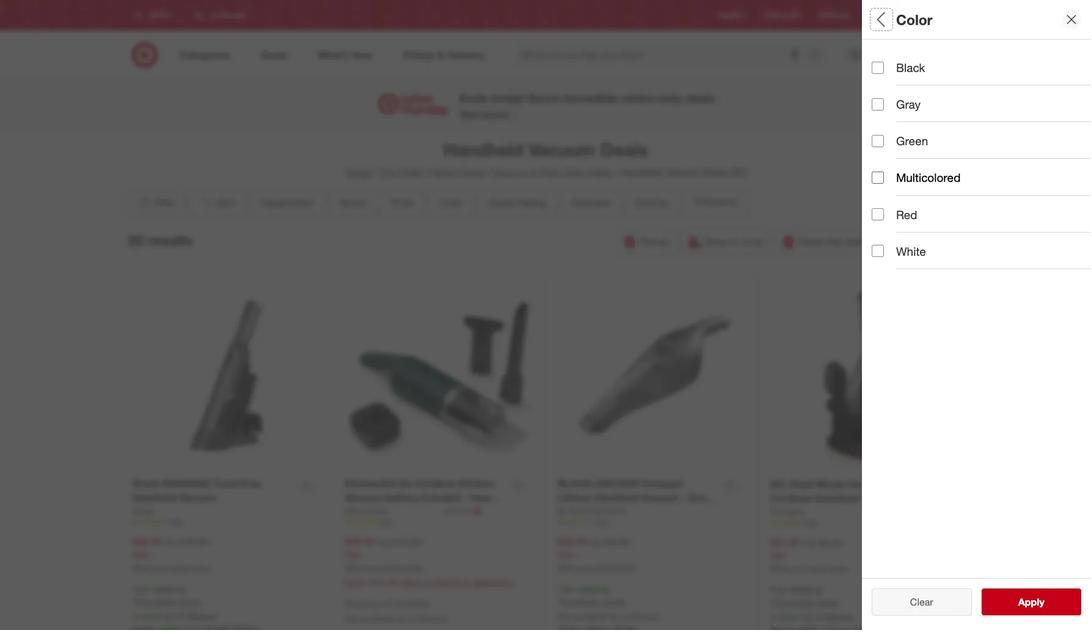 Task type: vqa. For each thing, say whether or not it's contained in the screenshot.
phone field
no



Task type: locate. For each thing, give the bounding box(es) containing it.
handheld inside black+decker compact lithium handheld vacuum - gray hnvc220bcz01
[[595, 492, 639, 504]]

results for see results
[[1026, 596, 1057, 608]]

handheld
[[443, 139, 524, 161], [620, 166, 663, 178], [132, 492, 177, 504], [595, 492, 639, 504], [814, 492, 858, 504]]

target circle link
[[868, 10, 909, 21]]

Black checkbox
[[872, 61, 884, 74]]

guest rating inside the all filters dialog
[[872, 223, 944, 237]]

dirt up $54.99
[[770, 506, 784, 517]]

$99.99 inside $99.99 reg $129.99 sale when purchased online
[[132, 536, 162, 548]]

free down $54.99 reg $64.99 sale when purchased online
[[770, 585, 787, 595]]

What can we help you find? suggestions appear below search field
[[514, 42, 812, 68]]

dirt inside the dirt devil whole home 12v cordless handheld vacuum - bd40200
[[770, 478, 788, 490]]

price button
[[872, 125, 1091, 168], [381, 189, 424, 216]]

1 vertical spatial home
[[848, 478, 875, 490]]

vacuum & floor care deals link
[[492, 166, 612, 178]]

sale for $54.99
[[770, 550, 787, 560]]

kitchenaid go cordless kitchen vacuum battery included - hearth & hand™ with magnolia image
[[345, 282, 533, 470], [345, 282, 533, 470]]

0 horizontal spatial &
[[345, 506, 352, 518]]

& left the floor
[[530, 166, 536, 178]]

0 horizontal spatial apply.
[[179, 597, 201, 607]]

$129.99 for $99.99 reg $129.99 sale when purchased online extra 15% off select cookware & appliances
[[391, 537, 422, 547]]

when up the extra
[[345, 564, 364, 573]]

exclusions apply. link down $54.99 reg $64.99 sale when purchased online
[[773, 598, 839, 608]]

1 horizontal spatial -
[[681, 492, 685, 504]]

0 horizontal spatial featured
[[572, 197, 610, 209]]

clear for clear all
[[904, 596, 927, 608]]

0 horizontal spatial cordless
[[415, 478, 456, 490]]

department inside the all filters dialog
[[872, 52, 938, 66]]

free shipping * * exclusions apply.
[[132, 584, 201, 607], [557, 584, 627, 607], [770, 585, 839, 608]]

shipping for shipping not available not available at la beverly
[[345, 599, 379, 609]]

handheld down whole
[[814, 492, 858, 504]]

same
[[799, 236, 824, 248]]

2 shark from the top
[[132, 506, 154, 516]]

exclusions apply. link
[[135, 597, 201, 607], [560, 597, 627, 607], [773, 598, 839, 608]]

0 vertical spatial color
[[896, 11, 933, 28]]

saving
[[483, 109, 509, 119]]

shipping for shipping
[[917, 236, 955, 248]]

shark inside "shark wandvac cord-free handheld vacuum"
[[132, 478, 160, 490]]

sale up the extra
[[345, 549, 362, 560]]

*
[[184, 584, 187, 595], [609, 584, 612, 595], [822, 585, 825, 595], [132, 597, 135, 607], [557, 597, 560, 607], [770, 598, 773, 608]]

wandvac
[[162, 478, 211, 490]]

black+decker link
[[557, 505, 625, 517]]

featured down white
[[872, 266, 921, 280]]

kitchenaid up 94
[[345, 506, 387, 516]]

0 horizontal spatial results
[[147, 232, 193, 249]]

vacuum left the floor
[[492, 166, 527, 178]]

& inside handheld vacuum deals target / top deals / home deals / vacuum & floor care deals / handheld vacuum deals (20)
[[530, 166, 536, 178]]

apply. for $99.99
[[179, 597, 201, 607]]

clear inside button
[[904, 596, 927, 608]]

today!
[[491, 91, 525, 105]]

shipping inside the "shipping not available not available at la beverly"
[[345, 599, 379, 609]]

results right see on the bottom of the page
[[1026, 596, 1057, 608]]

kitchenaid up the hand™
[[345, 478, 396, 490]]

$99.99 for $99.99 reg $129.99 sale when purchased online extra 15% off select cookware & appliances
[[345, 536, 374, 548]]

$99.99 down the hand™
[[345, 536, 374, 548]]

$129.99 down with
[[391, 537, 422, 547]]

¬
[[473, 505, 481, 517]]

1 horizontal spatial department
[[872, 52, 938, 66]]

1 vertical spatial dirt
[[770, 506, 784, 517]]

guest rating down red
[[872, 223, 944, 237]]

online down $64.99
[[828, 565, 848, 574]]

target left circle
[[868, 11, 888, 20]]

online up the select
[[403, 564, 422, 573]]

1 horizontal spatial not
[[557, 612, 571, 622]]

1 horizontal spatial in
[[770, 612, 777, 623]]

0 horizontal spatial home
[[431, 166, 457, 178]]

0 horizontal spatial in stock at  la beverly
[[132, 612, 216, 622]]

1 vertical spatial shipping
[[345, 599, 379, 609]]

when inside $54.99 reg $64.99 sale when purchased online
[[770, 565, 789, 574]]

black+decker for black+decker compact lithium handheld vacuum - gray hnvc220bcz01
[[557, 478, 638, 490]]

clear
[[904, 596, 927, 608], [910, 596, 933, 608]]

0 vertical spatial guest
[[489, 197, 515, 209]]

off
[[387, 578, 397, 588]]

2 horizontal spatial -
[[901, 492, 905, 504]]

/ left top
[[374, 166, 377, 178]]

- up only at ¬
[[463, 492, 467, 504]]

& right cookware
[[464, 578, 469, 588]]

free shipping * * exclusions apply. for $99.99
[[132, 584, 201, 607]]

purchased up 15%
[[366, 564, 401, 573]]

2 / from the left
[[425, 166, 428, 178]]

home deals link
[[431, 166, 484, 178]]

reg down 570
[[164, 537, 176, 547]]

1 vertical spatial devil
[[786, 506, 805, 517]]

filter button
[[128, 189, 185, 216]]

reg down 66
[[802, 537, 814, 548]]

purchased inside $29.99 reg $39.99 sale when purchased online
[[579, 564, 613, 573]]

- down compact
[[681, 492, 685, 504]]

clear inside "button"
[[910, 596, 933, 608]]

gray
[[896, 97, 921, 111], [688, 492, 710, 504]]

ad
[[791, 11, 800, 20]]

results inside button
[[1026, 596, 1057, 608]]

1 vertical spatial cordless
[[770, 492, 811, 504]]

apply. down $54.99 reg $64.99 sale when purchased online
[[816, 598, 839, 608]]

(20)
[[730, 166, 746, 178]]

0 horizontal spatial stock
[[142, 612, 163, 622]]

purchased inside $99.99 reg $129.99 sale when purchased online
[[153, 564, 188, 573]]

shipping
[[917, 236, 955, 248], [345, 599, 379, 609]]

1 clear from the left
[[904, 596, 927, 608]]

shark up $99.99 reg $129.99 sale when purchased online
[[132, 506, 154, 516]]

0 horizontal spatial not
[[345, 614, 359, 624]]

deals down online-
[[600, 139, 648, 161]]

target link
[[345, 166, 371, 178]]

whole
[[816, 478, 845, 490]]

vacuum up the hand™
[[345, 492, 382, 504]]

rating down the floor
[[518, 197, 546, 209]]

when inside $29.99 reg $39.99 sale when purchased online
[[557, 564, 576, 573]]

guest down the red "checkbox"
[[872, 223, 904, 237]]

results
[[147, 232, 193, 249], [1026, 596, 1057, 608]]

sale
[[132, 549, 149, 560], [345, 549, 362, 560], [557, 549, 574, 560], [770, 550, 787, 560]]

multicolored
[[896, 171, 961, 185]]

1 horizontal spatial featured button
[[872, 254, 1091, 296]]

at
[[464, 506, 471, 516], [165, 612, 172, 622], [609, 612, 616, 622], [803, 612, 810, 623], [396, 614, 404, 624]]

handheld up hnvc220bcz01
[[595, 492, 639, 504]]

0 horizontal spatial brand
[[339, 197, 366, 209]]

reg down 94
[[377, 537, 389, 547]]

shipping up not available at la beverly
[[577, 584, 609, 595]]

black+decker inside black+decker compact lithium handheld vacuum - gray hnvc220bcz01
[[557, 478, 638, 490]]

beverly inside the "shipping not available not available at la beverly"
[[419, 614, 448, 624]]

sale down $54.99
[[770, 550, 787, 560]]

dirt for dirt devil
[[770, 506, 784, 517]]

devil inside the dirt devil whole home 12v cordless handheld vacuum - bd40200
[[790, 478, 813, 490]]

vacuum inside "shark wandvac cord-free handheld vacuum"
[[179, 492, 216, 504]]

guest down vacuum & floor care deals link
[[489, 197, 515, 209]]

guest rating down the floor
[[489, 197, 546, 209]]

$54.99
[[770, 536, 799, 548]]

clear all button
[[872, 589, 972, 616]]

purchased down $64.99
[[791, 565, 826, 574]]

1 horizontal spatial in stock at  la beverly
[[770, 612, 854, 623]]

0 horizontal spatial rating
[[518, 197, 546, 209]]

reg inside $99.99 reg $129.99 sale when purchased online
[[164, 537, 176, 547]]

0 vertical spatial featured button
[[561, 189, 621, 216]]

only
[[444, 506, 461, 516]]

brand inside the all filters dialog
[[872, 95, 905, 109]]

0 horizontal spatial exclusions
[[135, 597, 176, 607]]

0 horizontal spatial guest rating button
[[478, 189, 556, 216]]

purchased inside $54.99 reg $64.99 sale when purchased online
[[791, 565, 826, 574]]

online inside $99.99 reg $129.99 sale when purchased online
[[190, 564, 210, 573]]

vacuum
[[528, 139, 595, 161], [492, 166, 527, 178], [665, 166, 700, 178], [179, 492, 216, 504], [345, 492, 382, 504], [642, 492, 679, 504], [861, 492, 898, 504]]

price up "multicolored" 'checkbox'
[[872, 138, 900, 152]]

apply. down $99.99 reg $129.99 sale when purchased online
[[179, 597, 201, 607]]

compact
[[641, 478, 684, 490]]

sort button
[[189, 189, 246, 216]]

1 horizontal spatial apply.
[[604, 597, 627, 607]]

1 horizontal spatial shipping
[[917, 236, 955, 248]]

0 vertical spatial kitchenaid
[[345, 478, 396, 490]]

1 horizontal spatial exclusions
[[560, 597, 601, 607]]

0 vertical spatial dirt
[[770, 478, 788, 490]]

1 horizontal spatial $99.99
[[345, 536, 374, 548]]

free down $99.99 reg $129.99 sale when purchased online
[[132, 584, 149, 595]]

when for $99.99
[[132, 564, 151, 573]]

when inside $99.99 reg $129.99 sale when purchased online
[[132, 564, 151, 573]]

home left 12v
[[848, 478, 875, 490]]

- up "66" link
[[901, 492, 905, 504]]

0 horizontal spatial target
[[345, 166, 371, 178]]

incredible
[[564, 91, 618, 105]]

2 vertical spatial &
[[464, 578, 469, 588]]

1 vertical spatial department
[[261, 197, 314, 209]]

1 horizontal spatial stock
[[779, 612, 800, 623]]

0 vertical spatial price button
[[872, 125, 1091, 168]]

handheld up the home deals link
[[443, 139, 524, 161]]

same day delivery button
[[776, 228, 889, 255]]

1 vertical spatial results
[[1026, 596, 1057, 608]]

sale down $29.99
[[557, 549, 574, 560]]

& inside the $99.99 reg $129.99 sale when purchased online extra 15% off select cookware & appliances
[[464, 578, 469, 588]]

not available at la beverly
[[557, 612, 660, 622]]

reg inside $29.99 reg $39.99 sale when purchased online
[[589, 537, 602, 547]]

1 horizontal spatial guest rating
[[872, 223, 944, 237]]

1 vertical spatial featured button
[[872, 254, 1091, 296]]

1 vertical spatial featured
[[872, 266, 921, 280]]

1 horizontal spatial &
[[464, 578, 469, 588]]

dirt inside "link"
[[770, 506, 784, 517]]

free shipping * * exclusions apply. up not available at la beverly
[[557, 584, 627, 607]]

when down 'shark' link
[[132, 564, 151, 573]]

0 vertical spatial department
[[872, 52, 938, 66]]

in
[[132, 612, 139, 622], [770, 612, 777, 623]]

kitchenaid inside kitchenaid go cordless kitchen vacuum battery included - hearth & hand™ with magnolia
[[345, 478, 396, 490]]

1 horizontal spatial department button
[[872, 40, 1091, 82]]

shipping down the extra
[[345, 599, 379, 609]]

cordless up "dirt devil"
[[770, 492, 811, 504]]

sale inside $54.99 reg $64.99 sale when purchased online
[[770, 550, 787, 560]]

1 horizontal spatial cordless
[[770, 492, 811, 504]]

& left the hand™
[[345, 506, 352, 518]]

purchased inside the $99.99 reg $129.99 sale when purchased online extra 15% off select cookware & appliances
[[366, 564, 401, 573]]

2 kitchenaid from the top
[[345, 506, 387, 516]]

/ right the home deals link
[[487, 166, 490, 178]]

1 $99.99 from the left
[[132, 536, 162, 548]]

/ right top deals 'link'
[[425, 166, 428, 178]]

featured button inside the all filters dialog
[[872, 254, 1091, 296]]

bd40200
[[770, 506, 811, 518]]

1 horizontal spatial price button
[[872, 125, 1091, 168]]

570 link
[[132, 517, 320, 528]]

devil left whole
[[790, 478, 813, 490]]

1 vertical spatial target
[[345, 166, 371, 178]]

at for black+decker compact lithium handheld vacuum - gray hnvc220bcz01
[[609, 612, 616, 622]]

0 vertical spatial price
[[872, 138, 900, 152]]

1 horizontal spatial gray
[[896, 97, 921, 111]]

reg down 716
[[589, 537, 602, 547]]

2 horizontal spatial apply.
[[816, 598, 839, 608]]

0 vertical spatial devil
[[790, 478, 813, 490]]

1 vertical spatial guest rating
[[872, 223, 944, 237]]

dirt devil link
[[770, 506, 805, 518]]

1 shark from the top
[[132, 478, 160, 490]]

0 vertical spatial brand button
[[872, 82, 1091, 125]]

shark wandvac cord-free handheld vacuum image
[[132, 282, 320, 470], [132, 282, 320, 470]]

shipping not available not available at la beverly
[[345, 599, 448, 624]]

free down $29.99 reg $39.99 sale when purchased online
[[557, 584, 574, 595]]

deals left (20)
[[703, 166, 727, 178]]

0 vertical spatial shipping
[[917, 236, 955, 248]]

sale inside $99.99 reg $129.99 sale when purchased online
[[132, 549, 149, 560]]

2 $99.99 from the left
[[345, 536, 374, 548]]

shark
[[132, 478, 160, 490], [132, 506, 154, 516]]

devil inside "link"
[[786, 506, 805, 517]]

not
[[381, 599, 393, 609]]

included
[[421, 492, 460, 504]]

stock for $99.99
[[142, 612, 163, 622]]

see results
[[1005, 596, 1057, 608]]

0 horizontal spatial $99.99
[[132, 536, 162, 548]]

weekly ad
[[765, 11, 800, 20]]

1 horizontal spatial featured
[[872, 266, 921, 280]]

0 vertical spatial shark
[[132, 478, 160, 490]]

price button inside the all filters dialog
[[872, 125, 1091, 168]]

online inside $54.99 reg $64.99 sale when purchased online
[[828, 565, 848, 574]]

exclusions apply. link up not available at la beverly
[[560, 597, 627, 607]]

dirt devil whole home 12v cordless handheld vacuum - bd40200 image
[[770, 282, 959, 471], [770, 282, 959, 471]]

sale inside $29.99 reg $39.99 sale when purchased online
[[557, 549, 574, 560]]

vacuum down 12v
[[861, 492, 898, 504]]

0 horizontal spatial in
[[132, 612, 139, 622]]

1 horizontal spatial exclusions apply. link
[[560, 597, 627, 607]]

0 horizontal spatial brand button
[[329, 189, 376, 216]]

sale for $99.99
[[132, 549, 149, 560]]

black+decker up lithium
[[557, 478, 638, 490]]

in stock at  la beverly for $99.99
[[132, 612, 216, 622]]

online down 570 link
[[190, 564, 210, 573]]

2 $129.99 from the left
[[391, 537, 422, 547]]

brand button
[[872, 82, 1091, 125], [329, 189, 376, 216]]

price down top deals 'link'
[[391, 197, 414, 209]]

available
[[396, 599, 429, 609], [574, 612, 607, 622], [361, 614, 394, 624]]

2 horizontal spatial exclusions apply. link
[[773, 598, 839, 608]]

exclusions up not available at la beverly
[[560, 597, 601, 607]]

top
[[380, 166, 395, 178]]

online
[[190, 564, 210, 573], [403, 564, 422, 573], [615, 564, 635, 573], [828, 565, 848, 574]]

$99.99 inside the $99.99 reg $129.99 sale when purchased online extra 15% off select cookware & appliances
[[345, 536, 374, 548]]

1 vertical spatial department button
[[251, 189, 324, 216]]

1 black+decker from the top
[[557, 478, 638, 490]]

vacuum up by
[[665, 166, 700, 178]]

$129.99
[[179, 537, 209, 547], [391, 537, 422, 547]]

1 horizontal spatial price
[[872, 138, 900, 152]]

online down $39.99
[[615, 564, 635, 573]]

0 horizontal spatial price button
[[381, 189, 424, 216]]

1 horizontal spatial free shipping * * exclusions apply.
[[557, 584, 627, 607]]

0 horizontal spatial $129.99
[[179, 537, 209, 547]]

2 dirt from the top
[[770, 506, 784, 517]]

results right the 20
[[147, 232, 193, 249]]

devil for dirt devil whole home 12v cordless handheld vacuum - bd40200
[[790, 478, 813, 490]]

0 horizontal spatial gray
[[688, 492, 710, 504]]

0 vertical spatial black+decker
[[557, 478, 638, 490]]

1 vertical spatial gray
[[688, 492, 710, 504]]

exclusions apply. link down $99.99 reg $129.99 sale when purchased online
[[135, 597, 201, 607]]

sale inside the $99.99 reg $129.99 sale when purchased online extra 15% off select cookware & appliances
[[345, 549, 362, 560]]

when down $54.99
[[770, 565, 789, 574]]

find stores link
[[929, 10, 966, 21]]

& inside kitchenaid go cordless kitchen vacuum battery included - hearth & hand™ with magnolia
[[345, 506, 352, 518]]

handheld inside the dirt devil whole home 12v cordless handheld vacuum - bd40200
[[814, 492, 858, 504]]

exclusions down $99.99 reg $129.99 sale when purchased online
[[135, 597, 176, 607]]

1 dirt from the top
[[770, 478, 788, 490]]

1 vertical spatial &
[[345, 506, 352, 518]]

dirt up "dirt devil"
[[770, 478, 788, 490]]

free shipping * * exclusions apply. down $54.99 reg $64.99 sale when purchased online
[[770, 585, 839, 608]]

apply. up not available at la beverly
[[604, 597, 627, 607]]

1 horizontal spatial rating
[[908, 223, 944, 237]]

cordless up included
[[415, 478, 456, 490]]

reg inside $54.99 reg $64.99 sale when purchased online
[[802, 537, 814, 548]]

deals
[[600, 139, 648, 161], [398, 166, 423, 178], [460, 166, 484, 178], [588, 166, 612, 178], [703, 166, 727, 178]]

gray up 716 link
[[688, 492, 710, 504]]

vacuum up vacuum & floor care deals link
[[528, 139, 595, 161]]

redcard link
[[819, 10, 849, 21]]

exclusions for $54.99
[[773, 598, 814, 608]]

start
[[460, 109, 480, 119]]

color button
[[872, 168, 1091, 211], [429, 189, 473, 216]]

beverly for $29.99
[[632, 612, 660, 622]]

black+decker compact lithium handheld vacuum - gray hnvc220bcz01 image
[[557, 282, 746, 470], [557, 282, 746, 470]]

fpo/apo button
[[684, 189, 748, 216]]

0 horizontal spatial -
[[463, 492, 467, 504]]

la inside the "shipping not available not available at la beverly"
[[406, 614, 417, 624]]

& for handheld
[[530, 166, 536, 178]]

shark up 'shark' link
[[132, 478, 160, 490]]

exclusions apply. link for $54.99
[[773, 598, 839, 608]]

deals down the start
[[460, 166, 484, 178]]

free for shark wandvac cord-free handheld vacuum
[[132, 584, 149, 595]]

vacuum down compact
[[642, 492, 679, 504]]

devil up $54.99
[[786, 506, 805, 517]]

$129.99 inside $99.99 reg $129.99 sale when purchased online
[[179, 537, 209, 547]]

free shipping * * exclusions apply. for $29.99
[[557, 584, 627, 607]]

0 vertical spatial home
[[431, 166, 457, 178]]

1 horizontal spatial target
[[868, 11, 888, 20]]

shipping for $29.99
[[577, 584, 609, 595]]

reg for $54.99
[[802, 537, 814, 548]]

handheld inside "shark wandvac cord-free handheld vacuum"
[[132, 492, 177, 504]]

apply button
[[981, 589, 1081, 616]]

$129.99 inside the $99.99 reg $129.99 sale when purchased online extra 15% off select cookware & appliances
[[391, 537, 422, 547]]

shipping down $54.99 reg $64.99 sale when purchased online
[[789, 585, 822, 595]]

when down $29.99
[[557, 564, 576, 573]]

free inside "shark wandvac cord-free handheld vacuum"
[[241, 478, 261, 490]]

department button
[[872, 40, 1091, 82], [251, 189, 324, 216]]

guest rating button
[[478, 189, 556, 216], [872, 211, 1091, 254]]

1 vertical spatial brand
[[339, 197, 366, 209]]

shipping inside button
[[917, 236, 955, 248]]

$99.99 down 'shark' link
[[132, 536, 162, 548]]

kitchenaid for kitchenaid
[[345, 506, 387, 516]]

shark wandvac cord-free handheld vacuum link
[[132, 477, 292, 505]]

only at ¬
[[444, 505, 481, 517]]

at inside only at ¬
[[464, 506, 471, 516]]

lithium
[[557, 492, 592, 504]]

2 clear from the left
[[910, 596, 933, 608]]

brand down target link
[[339, 197, 366, 209]]

rating down red
[[908, 223, 944, 237]]

online-
[[621, 91, 659, 105]]

brand
[[872, 95, 905, 109], [339, 197, 366, 209]]

shark for shark wandvac cord-free handheld vacuum
[[132, 478, 160, 490]]

exclusions down $54.99 reg $64.99 sale when purchased online
[[773, 598, 814, 608]]

home right top deals 'link'
[[431, 166, 457, 178]]

reg for $29.99
[[589, 537, 602, 547]]

1 kitchenaid from the top
[[345, 478, 396, 490]]

1 vertical spatial color
[[872, 181, 902, 195]]

0 horizontal spatial guest
[[489, 197, 515, 209]]

pickup button
[[617, 228, 677, 255]]

$129.99 down 570
[[179, 537, 209, 547]]

2 black+decker from the top
[[557, 506, 625, 516]]

apply.
[[179, 597, 201, 607], [604, 597, 627, 607], [816, 598, 839, 608]]

shipping down $99.99 reg $129.99 sale when purchased online
[[152, 584, 184, 595]]

brand down black option on the top
[[872, 95, 905, 109]]

1 $129.99 from the left
[[179, 537, 209, 547]]

target left top
[[345, 166, 371, 178]]

- inside the dirt devil whole home 12v cordless handheld vacuum - bd40200
[[901, 492, 905, 504]]

0 horizontal spatial shipping
[[152, 584, 184, 595]]

handheld up 'shark' link
[[132, 492, 177, 504]]

sale down 'shark' link
[[132, 549, 149, 560]]

purchased for $29.99
[[579, 564, 613, 573]]

0 horizontal spatial guest rating
[[489, 197, 546, 209]]

when
[[132, 564, 151, 573], [345, 564, 364, 573], [557, 564, 576, 573], [770, 565, 789, 574]]

shipping down red
[[917, 236, 955, 248]]

only
[[659, 91, 682, 105]]

2 horizontal spatial free shipping * * exclusions apply.
[[770, 585, 839, 608]]

all filters dialog
[[862, 0, 1091, 630]]

cordless inside kitchenaid go cordless kitchen vacuum battery included - hearth & hand™ with magnolia
[[415, 478, 456, 490]]

2 horizontal spatial shipping
[[789, 585, 822, 595]]

gray right gray option
[[896, 97, 921, 111]]

free up 570 link
[[241, 478, 261, 490]]

featured down care
[[572, 197, 610, 209]]

0 horizontal spatial exclusions apply. link
[[135, 597, 201, 607]]

target
[[868, 11, 888, 20], [345, 166, 371, 178]]

2 horizontal spatial &
[[530, 166, 536, 178]]

black+decker for black+decker
[[557, 506, 625, 516]]

black+decker up 716
[[557, 506, 625, 516]]

not inside the "shipping not available not available at la beverly"
[[345, 614, 359, 624]]

1 horizontal spatial shipping
[[577, 584, 609, 595]]

/ right care
[[615, 166, 618, 178]]

1 horizontal spatial results
[[1026, 596, 1057, 608]]

0 vertical spatial gray
[[896, 97, 921, 111]]

at for shark wandvac cord-free handheld vacuum
[[165, 612, 172, 622]]

online inside $29.99 reg $39.99 sale when purchased online
[[615, 564, 635, 573]]

Multicolored checkbox
[[872, 172, 884, 184]]

0 vertical spatial results
[[147, 232, 193, 249]]



Task type: describe. For each thing, give the bounding box(es) containing it.
when inside the $99.99 reg $129.99 sale when purchased online extra 15% off select cookware & appliances
[[345, 564, 364, 573]]

magnolia
[[410, 506, 452, 518]]

dirt for dirt devil whole home 12v cordless handheld vacuum - bd40200
[[770, 478, 788, 490]]

target circle
[[868, 11, 909, 20]]

$29.99
[[557, 536, 587, 548]]

la for $99.99
[[175, 612, 185, 622]]

handheld up sold
[[620, 166, 663, 178]]

1 vertical spatial brand button
[[329, 189, 376, 216]]

hnvc220bcz01
[[557, 506, 633, 518]]

online for $29.99
[[615, 564, 635, 573]]

hand™
[[354, 506, 384, 518]]

deals right top
[[398, 166, 423, 178]]

online for $99.99
[[190, 564, 210, 573]]

Gray checkbox
[[872, 98, 884, 110]]

weekly
[[765, 11, 789, 20]]

0 vertical spatial featured
[[572, 197, 610, 209]]

online for $54.99
[[828, 565, 848, 574]]

ends
[[460, 91, 488, 105]]

1 horizontal spatial available
[[396, 599, 429, 609]]

66 link
[[770, 518, 959, 528]]

2 vertical spatial color
[[439, 197, 463, 209]]

716
[[595, 518, 608, 527]]

top deals link
[[380, 166, 423, 178]]

0 horizontal spatial available
[[361, 614, 394, 624]]

price inside the all filters dialog
[[872, 138, 900, 152]]

find
[[929, 11, 943, 20]]

kitchenaid link
[[345, 505, 441, 517]]

care
[[564, 166, 585, 178]]

featured inside the all filters dialog
[[872, 266, 921, 280]]

weekly ad link
[[765, 10, 800, 21]]

1 vertical spatial price
[[391, 197, 414, 209]]

716 link
[[557, 517, 746, 528]]

White checkbox
[[872, 245, 884, 257]]

$99.99 for $99.99 reg $129.99 sale when purchased online
[[132, 536, 162, 548]]

filter
[[154, 197, 175, 209]]

fpo/apo
[[695, 197, 737, 209]]

registry link
[[718, 10, 746, 21]]

at for dirt devil whole home 12v cordless handheld vacuum - bd40200
[[803, 612, 810, 623]]

0 vertical spatial guest rating
[[489, 197, 546, 209]]

- inside black+decker compact lithium handheld vacuum - gray hnvc220bcz01
[[681, 492, 685, 504]]

store
[[741, 236, 763, 248]]

la for $29.99
[[619, 612, 629, 622]]

battery
[[384, 492, 418, 504]]

0 vertical spatial rating
[[518, 197, 546, 209]]

dirt devil whole home 12v cordless handheld vacuum - bd40200
[[770, 478, 905, 518]]

1 / from the left
[[374, 166, 377, 178]]

in for $99.99
[[132, 612, 139, 622]]

reg inside the $99.99 reg $129.99 sale when purchased online extra 15% off select cookware & appliances
[[377, 537, 389, 547]]

0 horizontal spatial featured button
[[561, 189, 621, 216]]

deals right care
[[588, 166, 612, 178]]

beverly for $54.99
[[825, 612, 854, 623]]

all filters
[[872, 11, 930, 28]]

cordless inside the dirt devil whole home 12v cordless handheld vacuum - bd40200
[[770, 492, 811, 504]]

shop in store button
[[682, 228, 771, 255]]

1 horizontal spatial color button
[[872, 168, 1091, 211]]

same day delivery
[[799, 236, 881, 248]]

go
[[399, 478, 412, 490]]

4 / from the left
[[615, 166, 618, 178]]

$99.99 reg $129.99 sale when purchased online
[[132, 536, 210, 573]]

cyber monday target deals image
[[376, 90, 450, 120]]

search button
[[803, 42, 833, 71]]

target inside handheld vacuum deals target / top deals / home deals / vacuum & floor care deals / handheld vacuum deals (20)
[[345, 166, 371, 178]]

purchased for $99.99
[[153, 564, 188, 573]]

1 vertical spatial price button
[[381, 189, 424, 216]]

2 horizontal spatial available
[[574, 612, 607, 622]]

in stock at  la beverly for $54.99
[[770, 612, 854, 623]]

guest inside the all filters dialog
[[872, 223, 904, 237]]

extra
[[345, 578, 365, 588]]

vacuum inside kitchenaid go cordless kitchen vacuum battery included - hearth & hand™ with magnolia
[[345, 492, 382, 504]]

kitchenaid for kitchenaid go cordless kitchen vacuum battery included - hearth & hand™ with magnolia
[[345, 478, 396, 490]]

clear for clear
[[910, 596, 933, 608]]

home inside handheld vacuum deals target / top deals / home deals / vacuum & floor care deals / handheld vacuum deals (20)
[[431, 166, 457, 178]]

results for 20 results
[[147, 232, 193, 249]]

all
[[872, 11, 889, 28]]

free for black+decker compact lithium handheld vacuum - gray hnvc220bcz01
[[557, 584, 574, 595]]

66
[[808, 518, 816, 528]]

shark link
[[132, 505, 154, 517]]

kitchen
[[459, 478, 495, 490]]

& for $99.99
[[464, 578, 469, 588]]

in for $54.99
[[770, 612, 777, 623]]

color inside dialog
[[896, 11, 933, 28]]

free shipping * * exclusions apply. for $54.99
[[770, 585, 839, 608]]

exclusions apply. link for $99.99
[[135, 597, 201, 607]]

15%
[[367, 578, 385, 588]]

Include out of stock checkbox
[[872, 394, 884, 406]]

la for $54.99
[[812, 612, 823, 623]]

hearth
[[470, 492, 502, 504]]

redcard
[[819, 11, 849, 20]]

with
[[387, 506, 407, 518]]

purchased for $54.99
[[791, 565, 826, 574]]

clear all
[[904, 596, 939, 608]]

score
[[528, 91, 560, 105]]

vacuum inside black+decker compact lithium handheld vacuum - gray hnvc220bcz01
[[642, 492, 679, 504]]

stock for $54.99
[[779, 612, 800, 623]]

0 vertical spatial department button
[[872, 40, 1091, 82]]

black+decker compact lithium handheld vacuum - gray hnvc220bcz01
[[557, 478, 710, 518]]

rating inside the all filters dialog
[[908, 223, 944, 237]]

kitchenaid go cordless kitchen vacuum battery included - hearth & hand™ with magnolia
[[345, 478, 502, 518]]

by
[[659, 197, 669, 209]]

12v
[[878, 478, 895, 490]]

all
[[930, 596, 939, 608]]

shipping for $54.99
[[789, 585, 822, 595]]

sale for $29.99
[[557, 549, 574, 560]]

exclusions apply. link for $29.99
[[560, 597, 627, 607]]

shark for shark
[[132, 506, 154, 516]]

see
[[1005, 596, 1023, 608]]

1 horizontal spatial brand button
[[872, 82, 1091, 125]]

sort
[[217, 197, 236, 209]]

online inside the $99.99 reg $129.99 sale when purchased online extra 15% off select cookware & appliances
[[403, 564, 422, 573]]

Red checkbox
[[872, 208, 884, 221]]

1 horizontal spatial guest rating button
[[872, 211, 1091, 254]]

black+decker compact lithium handheld vacuum - gray hnvc220bcz01 link
[[557, 477, 717, 518]]

$39.99
[[604, 537, 630, 547]]

dirt devil whole home 12v cordless handheld vacuum - bd40200 link
[[770, 478, 930, 518]]

$129.99 for $99.99 reg $129.99 sale when purchased online
[[179, 537, 209, 547]]

apply
[[1018, 596, 1044, 608]]

when for $54.99
[[770, 565, 789, 574]]

$54.99 reg $64.99 sale when purchased online
[[770, 536, 848, 574]]

cord-
[[214, 478, 241, 490]]

exclusions for $29.99
[[560, 597, 601, 607]]

floor
[[539, 166, 561, 178]]

cookware
[[424, 578, 462, 588]]

apply. for $54.99
[[816, 598, 839, 608]]

apply. for $29.99
[[604, 597, 627, 607]]

20
[[128, 232, 143, 249]]

0 vertical spatial target
[[868, 11, 888, 20]]

at inside the "shipping not available not available at la beverly"
[[396, 614, 404, 624]]

devil for dirt devil
[[786, 506, 805, 517]]

gray inside color dialog
[[896, 97, 921, 111]]

exclusions for $99.99
[[135, 597, 176, 607]]

pickup
[[640, 236, 669, 248]]

94
[[383, 518, 391, 527]]

0 horizontal spatial color button
[[429, 189, 473, 216]]

ends today! score incredible online-only deals start saving
[[460, 91, 715, 119]]

3 / from the left
[[487, 166, 490, 178]]

sold by
[[636, 197, 669, 209]]

sold by button
[[626, 189, 679, 216]]

shop in store
[[705, 236, 763, 248]]

when for $29.99
[[557, 564, 576, 573]]

free for dirt devil whole home 12v cordless handheld vacuum - bd40200
[[770, 585, 787, 595]]

gray inside black+decker compact lithium handheld vacuum - gray hnvc220bcz01
[[688, 492, 710, 504]]

shipping for $99.99
[[152, 584, 184, 595]]

green
[[896, 134, 928, 148]]

find stores
[[929, 11, 966, 20]]

vacuum inside the dirt devil whole home 12v cordless handheld vacuum - bd40200
[[861, 492, 898, 504]]

Green checkbox
[[872, 135, 884, 147]]

- inside kitchenaid go cordless kitchen vacuum battery included - hearth & hand™ with magnolia
[[463, 492, 467, 504]]

color dialog
[[862, 0, 1091, 630]]

circle
[[890, 11, 909, 20]]

$29.99 reg $39.99 sale when purchased online
[[557, 536, 635, 573]]

red
[[896, 207, 917, 221]]

kitchenaid go cordless kitchen vacuum battery included - hearth & hand™ with magnolia link
[[345, 477, 504, 518]]

color inside the all filters dialog
[[872, 181, 902, 195]]

20 results
[[128, 232, 193, 249]]

beverly for $99.99
[[187, 612, 216, 622]]

$64.99
[[817, 537, 842, 548]]

search
[[803, 50, 833, 62]]

0 horizontal spatial department button
[[251, 189, 324, 216]]

reg for $99.99
[[164, 537, 176, 547]]

shark wandvac cord-free handheld vacuum
[[132, 478, 261, 504]]

home inside the dirt devil whole home 12v cordless handheld vacuum - bd40200
[[848, 478, 875, 490]]



